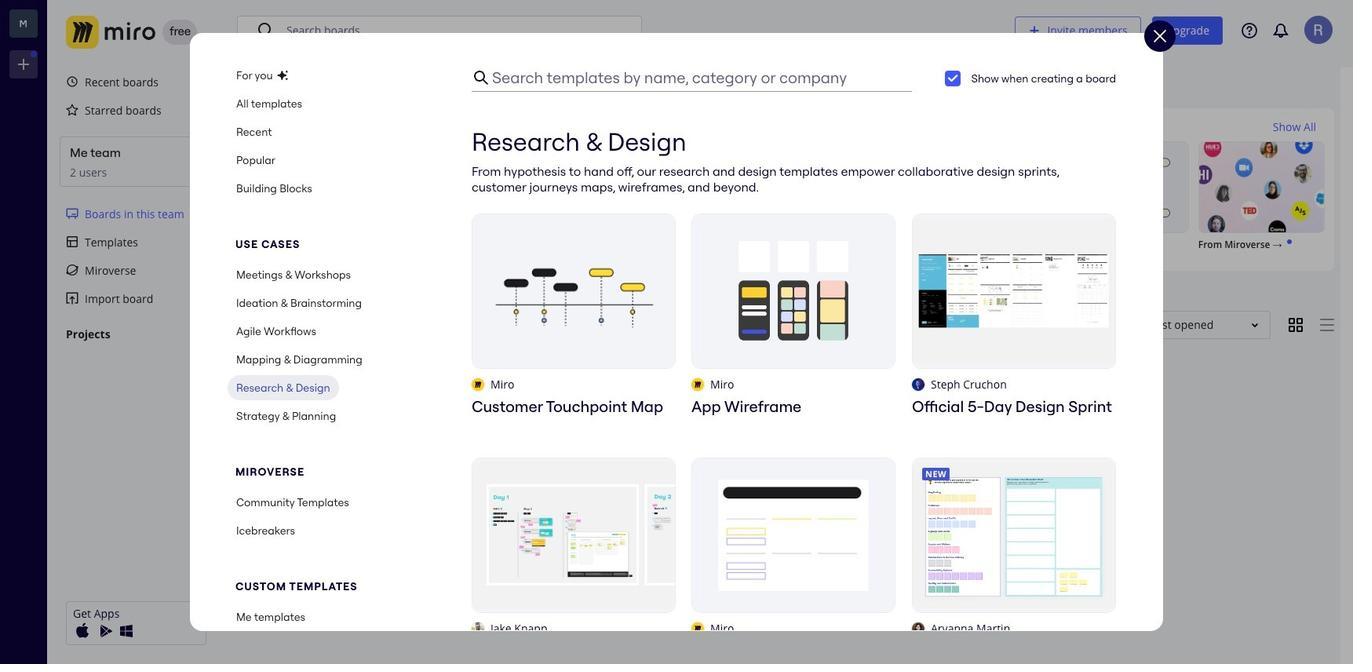 Task type: vqa. For each thing, say whether or not it's contained in the screenshot.
Hide collaborators' cursors icon
no



Task type: locate. For each thing, give the bounding box(es) containing it.
2 vertical spatial spagx image
[[66, 104, 79, 116]]

Search boards text field
[[287, 16, 630, 45]]

Search templates by name, category or company field
[[491, 68, 912, 88]]

spagx image
[[1151, 27, 1170, 46], [66, 75, 79, 88], [66, 104, 79, 116]]

group
[[237, 364, 1335, 598]]

spagx image
[[257, 21, 276, 40], [300, 178, 319, 197], [66, 236, 79, 248], [66, 264, 79, 276]]

learning center image
[[1242, 23, 1258, 38]]

None button
[[943, 69, 962, 88]]

feed image
[[1272, 21, 1291, 40]]

img image
[[66, 16, 155, 49], [73, 622, 92, 641], [95, 622, 114, 641], [117, 622, 136, 641]]



Task type: describe. For each thing, give the bounding box(es) containing it.
templates navigation
[[228, 63, 396, 658]]

current team section region
[[57, 199, 218, 312]]

0 vertical spatial spagx image
[[1151, 27, 1170, 46]]

1 vertical spatial spagx image
[[66, 75, 79, 88]]

switch to me team image
[[9, 9, 38, 38]]



